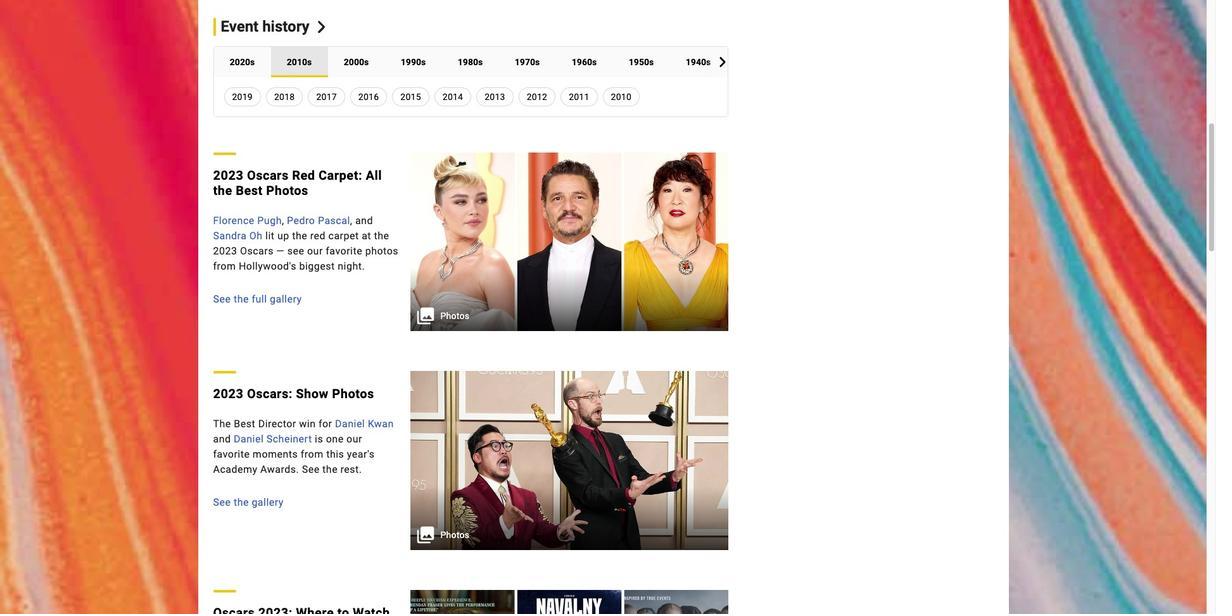 Task type: describe. For each thing, give the bounding box(es) containing it.
chevron right inline image
[[316, 21, 328, 33]]

2010s tab
[[271, 47, 328, 77]]

1 , from the left
[[282, 215, 284, 227]]

florence pugh link
[[213, 215, 282, 227]]

2011
[[569, 92, 590, 102]]

editorial image image
[[410, 590, 729, 615]]

1940s tab
[[670, 47, 727, 77]]

director
[[258, 418, 296, 430]]

pedro pascal link
[[287, 215, 350, 227]]

and inside the best director win for daniel kwan and daniel scheinert
[[213, 434, 231, 446]]

florence pugh , pedro pascal , and sandra oh
[[213, 215, 373, 242]]

photos link for 2023 oscars: show photos
[[410, 372, 729, 551]]

1960s
[[572, 57, 597, 67]]

hollywood's
[[239, 260, 297, 272]]

all
[[366, 168, 382, 183]]

is one our favorite moments from this year's academy awards. see the rest.
[[213, 434, 375, 476]]

see inside the is one our favorite moments from this year's academy awards. see the rest.
[[302, 464, 320, 476]]

gallery inside see the full gallery "button"
[[270, 293, 302, 305]]

red
[[292, 168, 315, 183]]

sandra oh link
[[213, 230, 263, 242]]

biggest
[[299, 260, 335, 272]]

sandra
[[213, 230, 247, 242]]

gallery inside button
[[252, 497, 284, 509]]

2014 button
[[435, 87, 472, 106]]

oh
[[250, 230, 263, 242]]

1 horizontal spatial daniel
[[335, 418, 365, 430]]

1980s
[[458, 57, 483, 67]]

oscars inside 2023 oscars red carpet: all the best photos
[[247, 168, 289, 183]]

2012
[[527, 92, 548, 102]]

2016 button
[[350, 87, 387, 106]]

and inside florence pugh , pedro pascal , and sandra oh
[[355, 215, 373, 227]]

our inside the is one our favorite moments from this year's academy awards. see the rest.
[[347, 434, 362, 446]]

2023 oscars: show photos
[[213, 387, 374, 402]]

lit
[[266, 230, 275, 242]]

for
[[319, 418, 332, 430]]

carpet:
[[319, 168, 363, 183]]

oscars inside lit up the red carpet at the 2023 oscars — see our favorite photos from hollywood's biggest night.
[[240, 245, 274, 257]]

photos group for 2023 oscars: show photos
[[410, 371, 729, 551]]

the
[[213, 418, 231, 430]]

2023 oscars red carpet: all the best photos
[[213, 168, 382, 198]]

the down pedro
[[292, 230, 308, 242]]

photos link for 2023 oscars red carpet: all the best photos
[[410, 153, 729, 332]]

2020s
[[230, 57, 255, 67]]

oscars:
[[247, 387, 293, 402]]

see for 2023 oscars: show photos
[[213, 497, 231, 509]]

1970s
[[515, 57, 540, 67]]

2016
[[359, 92, 379, 102]]

1960s tab
[[556, 47, 613, 77]]

event photo image for 2023 oscars red carpet: all the best photos
[[410, 152, 729, 332]]

2015 button
[[392, 87, 430, 106]]

—
[[277, 245, 285, 257]]

lit up the red carpet at the 2023 oscars — see our favorite photos from hollywood's biggest night.
[[213, 230, 399, 272]]

the inside "button"
[[234, 293, 249, 305]]

1980s tab
[[442, 47, 499, 77]]

best inside 2023 oscars red carpet: all the best photos
[[236, 183, 263, 198]]

event
[[221, 18, 259, 35]]

pedro
[[287, 215, 315, 227]]

daniel kwan link
[[335, 418, 394, 430]]

1 vertical spatial daniel
[[234, 434, 264, 446]]

see for 2023 oscars red carpet: all the best photos
[[213, 293, 231, 305]]

see the full gallery
[[213, 293, 302, 305]]

1950s tab
[[613, 47, 670, 77]]

2010s
[[287, 57, 312, 67]]



Task type: vqa. For each thing, say whether or not it's contained in the screenshot.
updated at left
no



Task type: locate. For each thing, give the bounding box(es) containing it.
red
[[310, 230, 326, 242]]

daniel up the moments
[[234, 434, 264, 446]]

1 vertical spatial oscars
[[240, 245, 274, 257]]

moments
[[253, 449, 298, 461]]

2 vertical spatial 2023
[[213, 387, 244, 402]]

1 2023 from the top
[[213, 168, 244, 183]]

,
[[282, 215, 284, 227], [350, 215, 353, 227]]

, up up
[[282, 215, 284, 227]]

group
[[410, 590, 729, 615]]

favorite inside the is one our favorite moments from this year's academy awards. see the rest.
[[213, 449, 250, 461]]

see
[[213, 293, 231, 305], [302, 464, 320, 476], [213, 497, 231, 509]]

tab
[[727, 47, 784, 77]]

0 vertical spatial event photo image
[[410, 152, 729, 332]]

1 vertical spatial from
[[301, 449, 324, 461]]

favorite up academy
[[213, 449, 250, 461]]

the
[[213, 183, 232, 198], [292, 230, 308, 242], [374, 230, 389, 242], [234, 293, 249, 305], [323, 464, 338, 476], [234, 497, 249, 509]]

1940s
[[686, 57, 711, 67]]

2013 button
[[477, 87, 514, 106]]

full
[[252, 293, 267, 305]]

from inside the is one our favorite moments from this year's academy awards. see the rest.
[[301, 449, 324, 461]]

favorite
[[326, 245, 363, 257], [213, 449, 250, 461]]

1 vertical spatial favorite
[[213, 449, 250, 461]]

daniel up one
[[335, 418, 365, 430]]

0 vertical spatial from
[[213, 260, 236, 272]]

carpet
[[329, 230, 359, 242]]

0 vertical spatial oscars
[[247, 168, 289, 183]]

photos inside 2023 oscars red carpet: all the best photos
[[266, 183, 308, 198]]

win
[[299, 418, 316, 430]]

2017 button
[[308, 87, 345, 106]]

the up the florence
[[213, 183, 232, 198]]

from inside lit up the red carpet at the 2023 oscars — see our favorite photos from hollywood's biggest night.
[[213, 260, 236, 272]]

see the gallery button
[[213, 496, 400, 511]]

1 horizontal spatial and
[[355, 215, 373, 227]]

tab list containing 2020s
[[214, 47, 784, 77]]

gallery
[[270, 293, 302, 305], [252, 497, 284, 509]]

0 vertical spatial 2023
[[213, 168, 244, 183]]

see left full
[[213, 293, 231, 305]]

up
[[278, 230, 290, 242]]

2010 button
[[603, 87, 640, 106]]

0 vertical spatial photos link
[[410, 153, 729, 332]]

our inside lit up the red carpet at the 2023 oscars — see our favorite photos from hollywood's biggest night.
[[307, 245, 323, 257]]

oscars
[[247, 168, 289, 183], [240, 245, 274, 257]]

gallery down 'awards.'
[[252, 497, 284, 509]]

tab list
[[214, 47, 784, 77]]

event history
[[221, 18, 310, 35]]

2023 up "the"
[[213, 387, 244, 402]]

and
[[355, 215, 373, 227], [213, 434, 231, 446]]

0 vertical spatial best
[[236, 183, 263, 198]]

daniel scheinert link
[[234, 434, 312, 446]]

1 horizontal spatial our
[[347, 434, 362, 446]]

2023 down the sandra
[[213, 245, 237, 257]]

the best director win for daniel kwan and daniel scheinert
[[213, 418, 394, 446]]

night.
[[338, 260, 365, 272]]

photos group for 2023 oscars red carpet: all the best photos
[[410, 152, 729, 332]]

2023 for 2023 oscars: show photos
[[213, 387, 244, 402]]

favorite down carpet at the top left of page
[[326, 245, 363, 257]]

2 photos group from the top
[[410, 371, 729, 551]]

0 horizontal spatial favorite
[[213, 449, 250, 461]]

1 event photo image from the top
[[410, 152, 729, 332]]

1 horizontal spatial favorite
[[326, 245, 363, 257]]

1 horizontal spatial ,
[[350, 215, 353, 227]]

event photo image for 2023 oscars: show photos
[[410, 371, 729, 551]]

show
[[296, 387, 329, 402]]

1 vertical spatial best
[[234, 418, 256, 430]]

and up "at"
[[355, 215, 373, 227]]

2 2023 from the top
[[213, 245, 237, 257]]

3 2023 from the top
[[213, 387, 244, 402]]

0 horizontal spatial our
[[307, 245, 323, 257]]

this
[[326, 449, 344, 461]]

best up florence pugh link
[[236, 183, 263, 198]]

the inside 2023 oscars red carpet: all the best photos
[[213, 183, 232, 198]]

0 vertical spatial favorite
[[326, 245, 363, 257]]

1 vertical spatial and
[[213, 434, 231, 446]]

1 vertical spatial gallery
[[252, 497, 284, 509]]

2014
[[443, 92, 463, 102]]

kwan
[[368, 418, 394, 430]]

2019 button
[[224, 87, 261, 106]]

from down the sandra
[[213, 260, 236, 272]]

1 vertical spatial see
[[302, 464, 320, 476]]

1990s
[[401, 57, 426, 67]]

best
[[236, 183, 263, 198], [234, 418, 256, 430]]

oscars down oh
[[240, 245, 274, 257]]

pascal
[[318, 215, 350, 227]]

photos
[[365, 245, 399, 257]]

academy
[[213, 464, 258, 476]]

0 horizontal spatial from
[[213, 260, 236, 272]]

favorite inside lit up the red carpet at the 2023 oscars — see our favorite photos from hollywood's biggest night.
[[326, 245, 363, 257]]

the down academy
[[234, 497, 249, 509]]

2017
[[316, 92, 337, 102]]

and down "the"
[[213, 434, 231, 446]]

our up the 'biggest'
[[307, 245, 323, 257]]

gallery right full
[[270, 293, 302, 305]]

2 , from the left
[[350, 215, 353, 227]]

0 vertical spatial our
[[307, 245, 323, 257]]

2023 for 2023 oscars red carpet: all the best photos
[[213, 168, 244, 183]]

see
[[288, 245, 305, 257]]

2011 button
[[561, 87, 598, 106]]

0 horizontal spatial and
[[213, 434, 231, 446]]

photos
[[266, 183, 308, 198], [441, 311, 470, 321], [332, 387, 374, 402], [441, 530, 470, 540]]

the right "at"
[[374, 230, 389, 242]]

1 photos link from the top
[[410, 153, 729, 332]]

2010
[[611, 92, 632, 102]]

daniel
[[335, 418, 365, 430], [234, 434, 264, 446]]

event history link
[[213, 18, 328, 36]]

2 vertical spatial see
[[213, 497, 231, 509]]

2 event photo image from the top
[[410, 371, 729, 551]]

pugh
[[257, 215, 282, 227]]

1 vertical spatial our
[[347, 434, 362, 446]]

1990s tab
[[385, 47, 442, 77]]

2000s tab
[[328, 47, 385, 77]]

florence
[[213, 215, 255, 227]]

0 vertical spatial daniel
[[335, 418, 365, 430]]

, up carpet at the top left of page
[[350, 215, 353, 227]]

see down academy
[[213, 497, 231, 509]]

0 horizontal spatial daniel
[[234, 434, 264, 446]]

our up year's
[[347, 434, 362, 446]]

0 vertical spatial see
[[213, 293, 231, 305]]

2023
[[213, 168, 244, 183], [213, 245, 237, 257], [213, 387, 244, 402]]

1 vertical spatial photos link
[[410, 372, 729, 551]]

2023 inside 2023 oscars red carpet: all the best photos
[[213, 168, 244, 183]]

best inside the best director win for daniel kwan and daniel scheinert
[[234, 418, 256, 430]]

see the full gallery button
[[213, 292, 400, 307]]

1 horizontal spatial from
[[301, 449, 324, 461]]

2019
[[232, 92, 253, 102]]

2015
[[401, 92, 421, 102]]

see right 'awards.'
[[302, 464, 320, 476]]

1 vertical spatial event photo image
[[410, 371, 729, 551]]

awards.
[[260, 464, 299, 476]]

0 vertical spatial and
[[355, 215, 373, 227]]

one
[[326, 434, 344, 446]]

year's
[[347, 449, 375, 461]]

chevron right inline image
[[718, 57, 728, 67]]

1 vertical spatial photos group
[[410, 371, 729, 551]]

1970s tab
[[499, 47, 556, 77]]

2020s tab
[[214, 47, 271, 77]]

best right "the"
[[234, 418, 256, 430]]

1 vertical spatial 2023
[[213, 245, 237, 257]]

photos group
[[410, 152, 729, 332], [410, 371, 729, 551]]

the left full
[[234, 293, 249, 305]]

1950s
[[629, 57, 654, 67]]

scheinert
[[267, 434, 312, 446]]

2023 inside lit up the red carpet at the 2023 oscars — see our favorite photos from hollywood's biggest night.
[[213, 245, 237, 257]]

the down this
[[323, 464, 338, 476]]

0 horizontal spatial ,
[[282, 215, 284, 227]]

our
[[307, 245, 323, 257], [347, 434, 362, 446]]

the inside the is one our favorite moments from this year's academy awards. see the rest.
[[323, 464, 338, 476]]

from
[[213, 260, 236, 272], [301, 449, 324, 461]]

see inside "button"
[[213, 293, 231, 305]]

event photo image
[[410, 152, 729, 332], [410, 371, 729, 551]]

at
[[362, 230, 371, 242]]

2023 up the florence
[[213, 168, 244, 183]]

is
[[315, 434, 323, 446]]

0 vertical spatial gallery
[[270, 293, 302, 305]]

2012 button
[[519, 87, 556, 106]]

see the gallery
[[213, 497, 284, 509]]

from down "is"
[[301, 449, 324, 461]]

see inside button
[[213, 497, 231, 509]]

photos link
[[410, 153, 729, 332], [410, 372, 729, 551]]

2018 button
[[266, 87, 303, 106]]

the inside button
[[234, 497, 249, 509]]

2018
[[274, 92, 295, 102]]

1 photos group from the top
[[410, 152, 729, 332]]

0 vertical spatial photos group
[[410, 152, 729, 332]]

history
[[262, 18, 310, 35]]

oscars left red
[[247, 168, 289, 183]]

2013
[[485, 92, 505, 102]]

2 photos link from the top
[[410, 372, 729, 551]]

rest.
[[341, 464, 362, 476]]

2000s
[[344, 57, 369, 67]]



